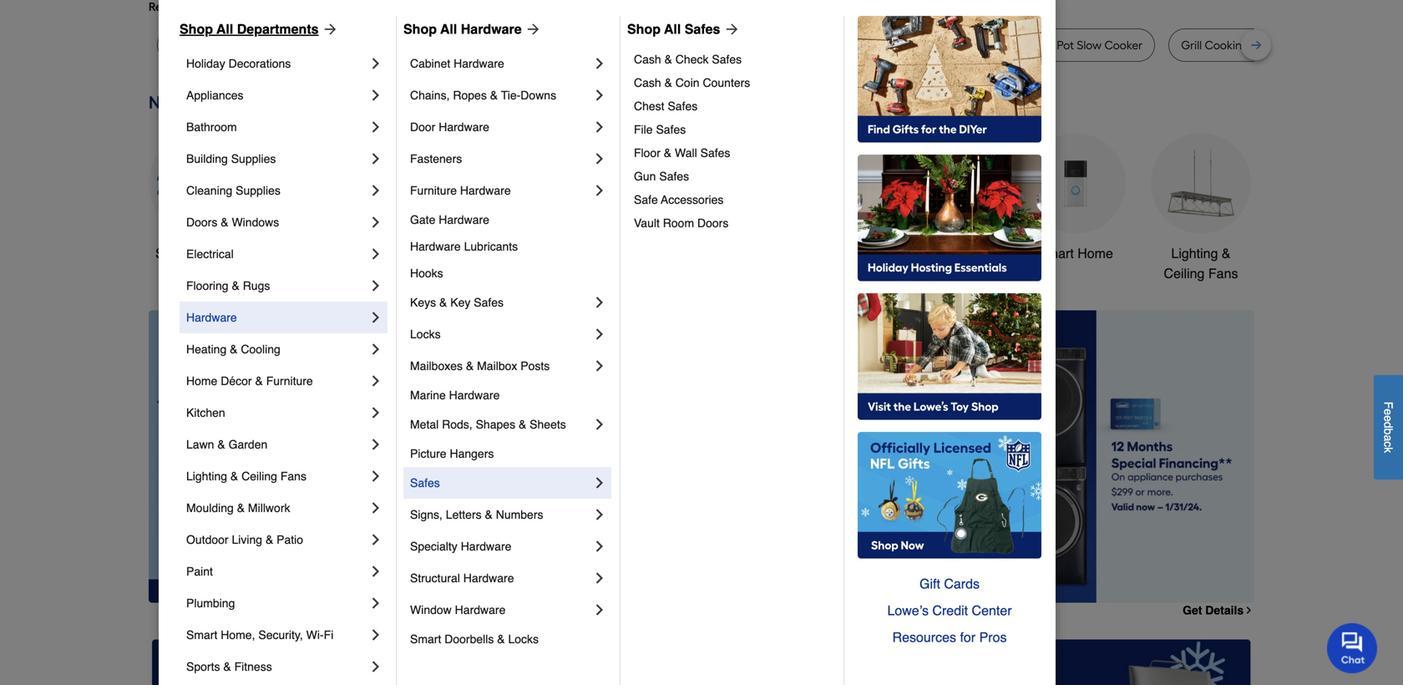 Task type: locate. For each thing, give the bounding box(es) containing it.
1 vertical spatial supplies
[[236, 184, 281, 197]]

0 vertical spatial outdoor
[[778, 246, 826, 261]]

building
[[186, 152, 228, 165]]

locks inside smart doorbells & locks link
[[508, 633, 539, 646]]

hardware inside "link"
[[439, 120, 490, 134]]

1 vertical spatial cash
[[634, 76, 662, 89]]

rugs
[[243, 279, 270, 292]]

0 vertical spatial furniture
[[410, 184, 457, 197]]

locks inside locks link
[[410, 328, 441, 341]]

fasteners
[[410, 152, 462, 165]]

cash & coin counters link
[[634, 71, 832, 94]]

arrow right image inside shop all safes link
[[721, 21, 741, 38]]

furniture down heating & cooling link
[[266, 374, 313, 388]]

holiday decorations
[[186, 57, 291, 70]]

arrow right image for shop all safes
[[721, 21, 741, 38]]

hardware up the smart doorbells & locks
[[455, 603, 506, 617]]

chevron right image for hardware
[[368, 309, 384, 326]]

1 vertical spatial fans
[[281, 470, 307, 483]]

1 horizontal spatial furniture
[[410, 184, 457, 197]]

chevron right image for lawn & garden
[[368, 436, 384, 453]]

2 crock from the left
[[1023, 38, 1055, 52]]

cooker
[[423, 38, 461, 52], [1105, 38, 1143, 52]]

all up holiday decorations
[[217, 21, 233, 37]]

cash down shop all safes
[[634, 53, 662, 66]]

paint
[[186, 565, 213, 578]]

hardware for specialty hardware
[[461, 540, 512, 553]]

doors
[[186, 216, 218, 229], [698, 216, 729, 230]]

& inside 'link'
[[485, 508, 493, 521]]

0 horizontal spatial lighting & ceiling fans
[[186, 470, 307, 483]]

supplies inside building supplies 'link'
[[231, 152, 276, 165]]

lawn & garden link
[[186, 429, 368, 460]]

shapes
[[476, 418, 516, 431]]

hardware down the flooring
[[186, 311, 237, 324]]

cash up the chest
[[634, 76, 662, 89]]

0 horizontal spatial lighting
[[186, 470, 227, 483]]

metal rods, shapes & sheets
[[410, 418, 566, 431]]

resources for pros link
[[858, 624, 1042, 651]]

flooring & rugs
[[186, 279, 270, 292]]

electrical
[[186, 247, 234, 261]]

chest safes link
[[634, 94, 832, 118]]

outdoor tools & equipment link
[[775, 133, 876, 284]]

0 vertical spatial home
[[1078, 246, 1114, 261]]

2 horizontal spatial smart
[[1039, 246, 1074, 261]]

0 vertical spatial lighting & ceiling fans link
[[1151, 133, 1252, 284]]

1 horizontal spatial crock
[[1023, 38, 1055, 52]]

gift cards link
[[858, 571, 1042, 597]]

1 horizontal spatial cooker
[[1105, 38, 1143, 52]]

crock right instant pot
[[1023, 38, 1055, 52]]

get
[[1183, 604, 1203, 617]]

chevron right image for specialty hardware
[[592, 538, 608, 555]]

credit
[[933, 603, 969, 618]]

new deals every day during 25 days of deals image
[[149, 89, 1255, 117]]

cooker up cabinet
[[423, 38, 461, 52]]

gun safes
[[634, 170, 690, 183]]

0 vertical spatial fans
[[1209, 266, 1239, 281]]

0 horizontal spatial doors
[[186, 216, 218, 229]]

1 horizontal spatial arrow right image
[[721, 21, 741, 38]]

hardware up hardware lubricants
[[439, 213, 490, 226]]

cash for cash & coin counters
[[634, 76, 662, 89]]

furniture hardware link
[[410, 175, 592, 206]]

accessories
[[661, 193, 724, 206]]

outdoor up the equipment
[[778, 246, 826, 261]]

1 horizontal spatial fans
[[1209, 266, 1239, 281]]

chevron right image
[[368, 87, 384, 104], [592, 150, 608, 167], [368, 182, 384, 199], [592, 182, 608, 199], [368, 277, 384, 294], [592, 294, 608, 311], [368, 309, 384, 326], [592, 326, 608, 343], [368, 341, 384, 358], [592, 358, 608, 374], [368, 373, 384, 389], [368, 468, 384, 485], [592, 475, 608, 491], [592, 602, 608, 618], [368, 658, 384, 675]]

grill
[[1182, 38, 1203, 52]]

1 tools from the left
[[434, 246, 465, 261]]

chevron right image for paint
[[368, 563, 384, 580]]

door hardware
[[410, 120, 490, 134]]

fans
[[1209, 266, 1239, 281], [281, 470, 307, 483]]

chevron right image for kitchen
[[368, 404, 384, 421]]

1 horizontal spatial smart
[[410, 633, 441, 646]]

visit the lowe's toy shop. image
[[858, 293, 1042, 420]]

shop for shop all departments
[[180, 21, 213, 37]]

1 vertical spatial lighting
[[186, 470, 227, 483]]

1 horizontal spatial slow
[[1077, 38, 1102, 52]]

chevron right image
[[368, 55, 384, 72], [592, 55, 608, 72], [592, 87, 608, 104], [368, 119, 384, 135], [592, 119, 608, 135], [368, 150, 384, 167], [368, 214, 384, 231], [368, 246, 384, 262], [368, 404, 384, 421], [592, 416, 608, 433], [368, 436, 384, 453], [368, 500, 384, 516], [592, 506, 608, 523], [368, 531, 384, 548], [592, 538, 608, 555], [368, 563, 384, 580], [592, 570, 608, 587], [368, 595, 384, 612], [1244, 605, 1255, 616], [368, 627, 384, 643]]

hardware for marine hardware
[[449, 389, 500, 402]]

chevron right image for outdoor living & patio
[[368, 531, 384, 548]]

0 vertical spatial cash
[[634, 53, 662, 66]]

doors & windows
[[186, 216, 279, 229]]

0 horizontal spatial arrow right image
[[319, 21, 339, 38]]

0 horizontal spatial outdoor
[[186, 533, 229, 546]]

lighting
[[1172, 246, 1219, 261], [186, 470, 227, 483]]

hardware for structural hardware
[[464, 572, 514, 585]]

hardware link
[[186, 302, 368, 333]]

1 horizontal spatial lighting & ceiling fans link
[[1151, 133, 1252, 284]]

0 horizontal spatial furniture
[[266, 374, 313, 388]]

ceiling
[[1164, 266, 1205, 281], [242, 470, 277, 483]]

grill cooking grate & warming rack
[[1182, 38, 1376, 52]]

shop up the triple slow cooker
[[404, 21, 437, 37]]

ropes
[[453, 89, 487, 102]]

tools up the equipment
[[830, 246, 861, 261]]

shop up the holiday at the left
[[180, 21, 213, 37]]

1 shop from the left
[[180, 21, 213, 37]]

smart for smart doorbells & locks
[[410, 633, 441, 646]]

0 horizontal spatial slow
[[395, 38, 420, 52]]

outdoor tools & equipment
[[778, 246, 873, 281]]

locks
[[410, 328, 441, 341], [508, 633, 539, 646]]

smart doorbells & locks
[[410, 633, 539, 646]]

picture hangers
[[410, 447, 494, 460]]

all right shop on the top left of the page
[[190, 246, 204, 261]]

coin
[[676, 76, 700, 89]]

locks down keys
[[410, 328, 441, 341]]

arrow right image inside shop all departments link
[[319, 21, 339, 38]]

safes down recommended searches for you heading
[[685, 21, 721, 37]]

hardware up chains, ropes & tie-downs
[[454, 57, 505, 70]]

chains, ropes & tie-downs
[[410, 89, 557, 102]]

shop up the cash & check safes
[[628, 21, 661, 37]]

holiday decorations link
[[186, 48, 368, 79]]

shop for shop all hardware
[[404, 21, 437, 37]]

appliances link
[[186, 79, 368, 111]]

chevron right image for chains, ropes & tie-downs
[[592, 87, 608, 104]]

0 horizontal spatial lighting & ceiling fans link
[[186, 460, 368, 492]]

pot for crock pot slow cooker
[[1057, 38, 1075, 52]]

1 e from the top
[[1383, 409, 1396, 415]]

arrow right image for shop all departments
[[319, 21, 339, 38]]

chevron right image for furniture hardware
[[592, 182, 608, 199]]

chevron right image for bathroom
[[368, 119, 384, 135]]

doorbells
[[445, 633, 494, 646]]

f e e d b a c k button
[[1375, 375, 1404, 480]]

2 tools from the left
[[830, 246, 861, 261]]

for
[[961, 630, 976, 645]]

0 horizontal spatial cooker
[[423, 38, 461, 52]]

1 vertical spatial home
[[186, 374, 218, 388]]

chevron right image for cleaning supplies
[[368, 182, 384, 199]]

cooking
[[825, 38, 870, 52], [1205, 38, 1250, 52]]

shop for shop all safes
[[628, 21, 661, 37]]

0 horizontal spatial tools
[[434, 246, 465, 261]]

hardware down fasteners link at the top of page
[[460, 184, 511, 197]]

hardware down "specialty hardware" link
[[464, 572, 514, 585]]

cash & coin counters
[[634, 76, 751, 89]]

chevron right image for cabinet hardware
[[592, 55, 608, 72]]

chevron right image for fasteners
[[592, 150, 608, 167]]

1 vertical spatial lighting & ceiling fans link
[[186, 460, 368, 492]]

3 shop from the left
[[628, 21, 661, 37]]

hardware down "signs, letters & numbers"
[[461, 540, 512, 553]]

hardware up hooks
[[410, 240, 461, 253]]

2 cash from the top
[[634, 76, 662, 89]]

c
[[1383, 441, 1396, 447]]

chevron right image inside get details link
[[1244, 605, 1255, 616]]

tools up hooks
[[434, 246, 465, 261]]

0 vertical spatial locks
[[410, 328, 441, 341]]

door
[[410, 120, 436, 134]]

hangers
[[450, 447, 494, 460]]

lawn & garden
[[186, 438, 268, 451]]

outdoor down moulding
[[186, 533, 229, 546]]

floor & wall safes
[[634, 146, 731, 160]]

safes down coin
[[668, 99, 698, 113]]

furniture hardware
[[410, 184, 511, 197]]

scroll to item #2 image
[[808, 573, 849, 579]]

all up the cash & check safes
[[664, 21, 681, 37]]

0 vertical spatial lighting
[[1172, 246, 1219, 261]]

1 horizontal spatial outdoor
[[778, 246, 826, 261]]

doors inside vault room doors "link"
[[698, 216, 729, 230]]

1 horizontal spatial tools
[[830, 246, 861, 261]]

vault room doors link
[[634, 211, 832, 235]]

officially licensed n f l gifts. shop now. image
[[858, 432, 1042, 559]]

&
[[1286, 38, 1294, 52], [665, 53, 673, 66], [665, 76, 673, 89], [490, 89, 498, 102], [664, 146, 672, 160], [221, 216, 229, 229], [864, 246, 873, 261], [1222, 246, 1231, 261], [232, 279, 240, 292], [440, 296, 447, 309], [230, 343, 238, 356], [466, 359, 474, 373], [255, 374, 263, 388], [519, 418, 527, 431], [218, 438, 225, 451], [231, 470, 238, 483], [237, 501, 245, 515], [485, 508, 493, 521], [266, 533, 273, 546], [497, 633, 505, 646], [223, 660, 231, 674]]

supplies inside the cleaning supplies link
[[236, 184, 281, 197]]

tools inside outdoor tools & equipment
[[830, 246, 861, 261]]

1 horizontal spatial ceiling
[[1164, 266, 1205, 281]]

chevron right image for sports & fitness
[[368, 658, 384, 675]]

1 horizontal spatial lighting
[[1172, 246, 1219, 261]]

1 cooking from the left
[[825, 38, 870, 52]]

find gifts for the diyer. image
[[858, 16, 1042, 143]]

flooring & rugs link
[[186, 270, 368, 302]]

d
[[1383, 422, 1396, 428]]

4 pot from the left
[[1057, 38, 1075, 52]]

0 horizontal spatial smart
[[186, 628, 218, 642]]

safes up counters
[[712, 53, 742, 66]]

chevron right image for metal rods, shapes & sheets
[[592, 416, 608, 433]]

safes down "chest safes"
[[656, 123, 686, 136]]

1 horizontal spatial bathroom
[[922, 246, 980, 261]]

0 vertical spatial ceiling
[[1164, 266, 1205, 281]]

crock pot cooking pot
[[771, 38, 890, 52]]

safe accessories link
[[634, 188, 832, 211]]

downs
[[521, 89, 557, 102]]

metal rods, shapes & sheets link
[[410, 409, 592, 440]]

doors up shop all deals
[[186, 216, 218, 229]]

1 horizontal spatial lighting & ceiling fans
[[1164, 246, 1239, 281]]

outdoor
[[778, 246, 826, 261], [186, 533, 229, 546]]

sports & fitness
[[186, 660, 272, 674]]

file safes link
[[634, 118, 832, 141]]

crock up 'cash & coin counters' link
[[771, 38, 802, 52]]

lowe's credit center link
[[858, 597, 1042, 624]]

0 horizontal spatial shop
[[180, 21, 213, 37]]

safes right key
[[474, 296, 504, 309]]

shop all deals
[[155, 246, 242, 261]]

building supplies
[[186, 152, 276, 165]]

safes up safe accessories
[[660, 170, 690, 183]]

0 vertical spatial bathroom
[[186, 120, 237, 134]]

hardware
[[461, 21, 522, 37], [454, 57, 505, 70], [439, 120, 490, 134], [460, 184, 511, 197], [439, 213, 490, 226], [410, 240, 461, 253], [186, 311, 237, 324], [449, 389, 500, 402], [461, 540, 512, 553], [464, 572, 514, 585], [455, 603, 506, 617]]

safes up 'gun safes' 'link'
[[701, 146, 731, 160]]

garden
[[229, 438, 268, 451]]

chevron right image for building supplies
[[368, 150, 384, 167]]

tools inside tools link
[[434, 246, 465, 261]]

pot
[[805, 38, 823, 52], [873, 38, 890, 52], [968, 38, 985, 52], [1057, 38, 1075, 52]]

structural hardware
[[410, 572, 514, 585]]

chevron right image for locks
[[592, 326, 608, 343]]

gun
[[634, 170, 656, 183]]

hardware down ropes at the top left
[[439, 120, 490, 134]]

hardware down mailboxes & mailbox posts
[[449, 389, 500, 402]]

& inside 'link'
[[221, 216, 229, 229]]

safes inside shop all safes link
[[685, 21, 721, 37]]

arrow right image
[[319, 21, 339, 38], [721, 21, 741, 38], [1224, 457, 1241, 473]]

1 vertical spatial lighting & ceiling fans
[[186, 470, 307, 483]]

0 horizontal spatial ceiling
[[242, 470, 277, 483]]

locks down window hardware link
[[508, 633, 539, 646]]

1 horizontal spatial doors
[[698, 216, 729, 230]]

0 horizontal spatial locks
[[410, 328, 441, 341]]

cooker left grill
[[1105, 38, 1143, 52]]

2 e from the top
[[1383, 415, 1396, 422]]

all up cabinet hardware
[[440, 21, 457, 37]]

hardware for cabinet hardware
[[454, 57, 505, 70]]

outdoor inside outdoor tools & equipment
[[778, 246, 826, 261]]

supplies up windows
[[236, 184, 281, 197]]

2 shop from the left
[[404, 21, 437, 37]]

1 horizontal spatial locks
[[508, 633, 539, 646]]

1 pot from the left
[[805, 38, 823, 52]]

2 cooking from the left
[[1205, 38, 1250, 52]]

gate hardware link
[[410, 206, 608, 233]]

chevron right image for flooring & rugs
[[368, 277, 384, 294]]

0 horizontal spatial bathroom
[[186, 120, 237, 134]]

vault room doors
[[634, 216, 729, 230]]

1 cash from the top
[[634, 53, 662, 66]]

specialty hardware link
[[410, 531, 592, 562]]

supplies for cleaning supplies
[[236, 184, 281, 197]]

supplies up cleaning supplies
[[231, 152, 276, 165]]

up to 30 percent off select major appliances. plus, save up to an extra $750 on major appliances. image
[[445, 310, 1255, 603]]

2 horizontal spatial shop
[[628, 21, 661, 37]]

0 horizontal spatial crock
[[771, 38, 802, 52]]

1 horizontal spatial shop
[[404, 21, 437, 37]]

1 horizontal spatial cooking
[[1205, 38, 1250, 52]]

0 horizontal spatial bathroom link
[[186, 111, 368, 143]]

doors inside doors & windows 'link'
[[186, 216, 218, 229]]

outdoor living & patio link
[[186, 524, 368, 556]]

doors down safe accessories link
[[698, 216, 729, 230]]

chevron right image for moulding & millwork
[[368, 500, 384, 516]]

1 vertical spatial locks
[[508, 633, 539, 646]]

& inside lighting & ceiling fans
[[1222, 246, 1231, 261]]

key
[[451, 296, 471, 309]]

e up b
[[1383, 415, 1396, 422]]

e up d
[[1383, 409, 1396, 415]]

get details link
[[1183, 604, 1255, 617]]

3 pot from the left
[[968, 38, 985, 52]]

chevron right image for window hardware
[[592, 602, 608, 618]]

arrow right image
[[522, 21, 542, 38]]

details
[[1206, 604, 1244, 617]]

1 slow from the left
[[395, 38, 420, 52]]

smart doorbells & locks link
[[410, 626, 608, 653]]

shop all hardware
[[404, 21, 522, 37]]

cash & check safes
[[634, 53, 742, 66]]

1 crock from the left
[[771, 38, 802, 52]]

1 vertical spatial outdoor
[[186, 533, 229, 546]]

furniture up gate
[[410, 184, 457, 197]]

holiday hosting essentials. image
[[858, 155, 1042, 282]]

0 horizontal spatial cooking
[[825, 38, 870, 52]]

electrical link
[[186, 238, 368, 270]]

0 vertical spatial supplies
[[231, 152, 276, 165]]

millwork
[[248, 501, 290, 515]]



Task type: describe. For each thing, give the bounding box(es) containing it.
equipment
[[794, 266, 858, 281]]

1 horizontal spatial home
[[1078, 246, 1114, 261]]

mailbox
[[477, 359, 518, 373]]

home décor & furniture link
[[186, 365, 368, 397]]

pot for instant pot
[[968, 38, 985, 52]]

get details
[[1183, 604, 1244, 617]]

supplies for building supplies
[[231, 152, 276, 165]]

outdoor for outdoor living & patio
[[186, 533, 229, 546]]

wall
[[675, 146, 698, 160]]

holiday
[[186, 57, 225, 70]]

hooks link
[[410, 260, 608, 287]]

1 horizontal spatial bathroom link
[[901, 133, 1001, 264]]

shop all safes link
[[628, 19, 741, 39]]

file safes
[[634, 123, 686, 136]]

shop all safes
[[628, 21, 721, 37]]

shop all hardware link
[[404, 19, 542, 39]]

signs, letters & numbers link
[[410, 499, 592, 531]]

arrow left image
[[460, 457, 476, 473]]

window
[[410, 603, 452, 617]]

home décor & furniture
[[186, 374, 313, 388]]

deals
[[208, 246, 242, 261]]

chevron right image for doors & windows
[[368, 214, 384, 231]]

floor
[[634, 146, 661, 160]]

decorations
[[229, 57, 291, 70]]

cash for cash & check safes
[[634, 53, 662, 66]]

hardware lubricants
[[410, 240, 518, 253]]

mailboxes & mailbox posts
[[410, 359, 550, 373]]

chevron right image for keys & key safes
[[592, 294, 608, 311]]

paint link
[[186, 556, 368, 587]]

chevron right image for plumbing
[[368, 595, 384, 612]]

building supplies link
[[186, 143, 368, 175]]

cards
[[945, 576, 980, 592]]

grate
[[1253, 38, 1283, 52]]

cleaning supplies link
[[186, 175, 368, 206]]

numbers
[[496, 508, 544, 521]]

heating & cooling link
[[186, 333, 368, 365]]

cooling
[[241, 343, 281, 356]]

safes inside 'gun safes' 'link'
[[660, 170, 690, 183]]

chevron right image for heating & cooling
[[368, 341, 384, 358]]

mailboxes & mailbox posts link
[[410, 350, 592, 382]]

f
[[1383, 402, 1396, 409]]

cabinet hardware link
[[410, 48, 592, 79]]

shop these last-minute gifts. $99 or less. quantities are limited and won't last. image
[[149, 310, 419, 603]]

smart home link
[[1026, 133, 1126, 264]]

center
[[972, 603, 1012, 618]]

safes link
[[410, 467, 592, 499]]

hooks
[[410, 267, 443, 280]]

chevron right image for signs, letters & numbers
[[592, 506, 608, 523]]

specialty hardware
[[410, 540, 512, 553]]

all for safes
[[664, 21, 681, 37]]

hardware for door hardware
[[439, 120, 490, 134]]

chevron right image for safes
[[592, 475, 608, 491]]

1 vertical spatial bathroom
[[922, 246, 980, 261]]

lubricants
[[464, 240, 518, 253]]

heating
[[186, 343, 227, 356]]

0 horizontal spatial home
[[186, 374, 218, 388]]

crock pot slow cooker
[[1023, 38, 1143, 52]]

file
[[634, 123, 653, 136]]

chevron right image for smart home, security, wi-fi
[[368, 627, 384, 643]]

fasteners link
[[410, 143, 592, 175]]

rack
[[1350, 38, 1376, 52]]

lowe's
[[888, 603, 929, 618]]

moulding & millwork
[[186, 501, 290, 515]]

safe accessories
[[634, 193, 724, 206]]

keys
[[410, 296, 436, 309]]

all for departments
[[217, 21, 233, 37]]

pros
[[980, 630, 1007, 645]]

2 cooker from the left
[[1105, 38, 1143, 52]]

cleaning supplies
[[186, 184, 281, 197]]

safes inside 'keys & key safes' "link"
[[474, 296, 504, 309]]

pot for crock pot cooking pot
[[805, 38, 823, 52]]

tools link
[[399, 133, 500, 264]]

gun safes link
[[634, 165, 832, 188]]

smart for smart home
[[1039, 246, 1074, 261]]

up to 30 percent off select grills and accessories. image
[[903, 640, 1252, 685]]

2 horizontal spatial arrow right image
[[1224, 457, 1241, 473]]

fitness
[[234, 660, 272, 674]]

safes inside "floor & wall safes" "link"
[[701, 146, 731, 160]]

all for hardware
[[440, 21, 457, 37]]

get up to 2 free select tools or batteries when you buy 1 with select purchases. image
[[152, 640, 501, 685]]

signs, letters & numbers
[[410, 508, 544, 521]]

mailboxes
[[410, 359, 463, 373]]

structural hardware link
[[410, 562, 592, 594]]

smart for smart home, security, wi-fi
[[186, 628, 218, 642]]

kitchen link
[[186, 397, 368, 429]]

chevron right image for appliances
[[368, 87, 384, 104]]

cabinet
[[410, 57, 451, 70]]

hardware for gate hardware
[[439, 213, 490, 226]]

0 horizontal spatial fans
[[281, 470, 307, 483]]

0 vertical spatial lighting & ceiling fans
[[1164, 246, 1239, 281]]

1 cooker from the left
[[423, 38, 461, 52]]

chevron right image for lighting & ceiling fans
[[368, 468, 384, 485]]

countertop
[[560, 38, 622, 52]]

window hardware
[[410, 603, 506, 617]]

living
[[232, 533, 262, 546]]

letters
[[446, 508, 482, 521]]

smart home, security, wi-fi link
[[186, 619, 368, 651]]

hardware for furniture hardware
[[460, 184, 511, 197]]

specialty
[[410, 540, 458, 553]]

sports
[[186, 660, 220, 674]]

a
[[1383, 435, 1396, 441]]

2 slow from the left
[[1077, 38, 1102, 52]]

resources
[[893, 630, 957, 645]]

scroll to item #5 image
[[929, 573, 969, 579]]

chevron right image for door hardware
[[592, 119, 608, 135]]

2 pot from the left
[[873, 38, 890, 52]]

recommended searches for you heading
[[149, 0, 1255, 15]]

chevron right image for home décor & furniture
[[368, 373, 384, 389]]

crock for crock pot slow cooker
[[1023, 38, 1055, 52]]

up to 35 percent off select small appliances. image
[[528, 640, 876, 685]]

tie-
[[501, 89, 521, 102]]

safes inside 'cash & check safes' link
[[712, 53, 742, 66]]

hardware for window hardware
[[455, 603, 506, 617]]

metal
[[410, 418, 439, 431]]

patio
[[277, 533, 303, 546]]

sheets
[[530, 418, 566, 431]]

marine hardware
[[410, 389, 500, 402]]

outdoor for outdoor tools & equipment
[[778, 246, 826, 261]]

safes down picture
[[410, 476, 440, 490]]

b
[[1383, 428, 1396, 435]]

microwave countertop
[[500, 38, 622, 52]]

all for deals
[[190, 246, 204, 261]]

chevron right image for electrical
[[368, 246, 384, 262]]

chevron right image for mailboxes & mailbox posts
[[592, 358, 608, 374]]

safes inside "chest safes" link
[[668, 99, 698, 113]]

plumbing link
[[186, 587, 368, 619]]

safes inside file safes link
[[656, 123, 686, 136]]

counters
[[703, 76, 751, 89]]

gate
[[410, 213, 436, 226]]

chevron right image for structural hardware
[[592, 570, 608, 587]]

hardware inside 'link'
[[410, 240, 461, 253]]

& inside outdoor tools & equipment
[[864, 246, 873, 261]]

lighting inside lighting & ceiling fans
[[1172, 246, 1219, 261]]

chevron right image for holiday decorations
[[368, 55, 384, 72]]

crock for crock pot cooking pot
[[771, 38, 802, 52]]

triple slow cooker
[[364, 38, 461, 52]]

locks link
[[410, 318, 592, 350]]

departments
[[237, 21, 319, 37]]

smart home, security, wi-fi
[[186, 628, 334, 642]]

cleaning
[[186, 184, 233, 197]]

scroll to item #4 image
[[889, 573, 929, 579]]

keys & key safes
[[410, 296, 504, 309]]

chat invite button image
[[1328, 623, 1379, 674]]

cabinet hardware
[[410, 57, 505, 70]]

plumbing
[[186, 597, 235, 610]]

home,
[[221, 628, 255, 642]]

1 vertical spatial ceiling
[[242, 470, 277, 483]]

1 vertical spatial furniture
[[266, 374, 313, 388]]

keys & key safes link
[[410, 287, 592, 318]]

hardware up cabinet hardware link
[[461, 21, 522, 37]]

warming
[[1297, 38, 1347, 52]]



Task type: vqa. For each thing, say whether or not it's contained in the screenshot.
the stopper
no



